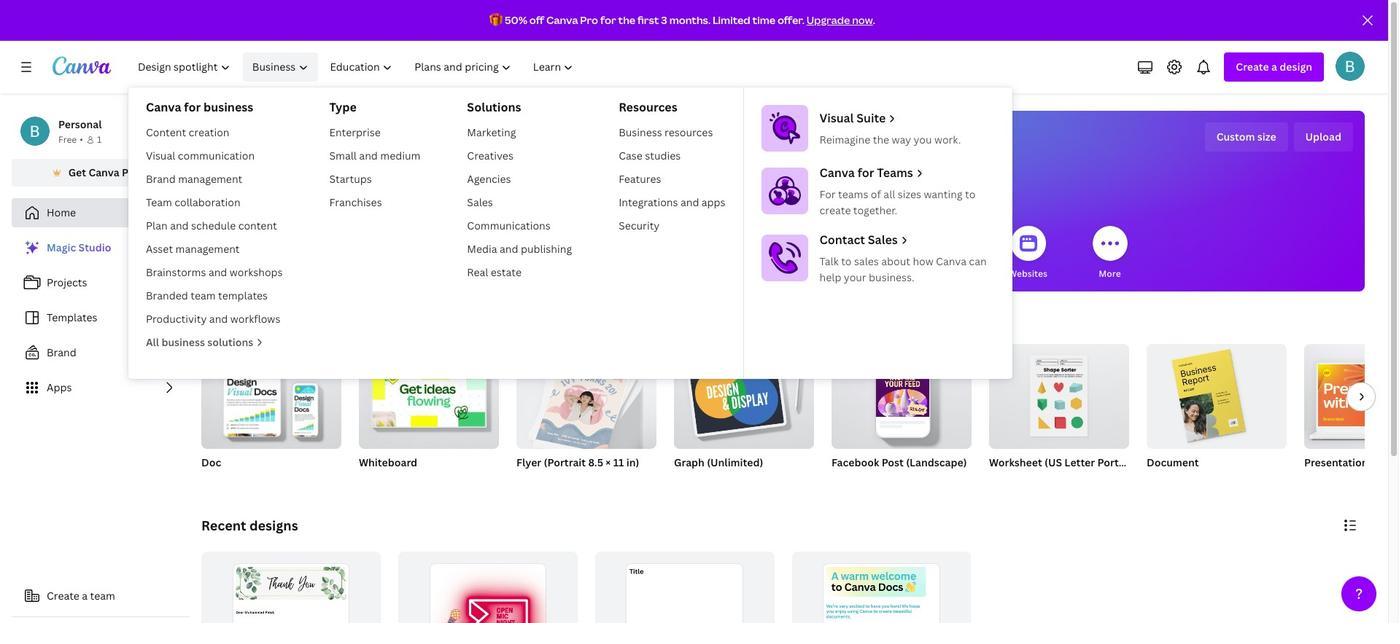 Task type: describe. For each thing, give the bounding box(es) containing it.
the inside business menu
[[873, 133, 889, 147]]

business for business
[[252, 60, 296, 74]]

case
[[619, 149, 643, 163]]

🎁
[[490, 13, 503, 27]]

and for workflows
[[209, 312, 228, 326]]

custom size button
[[1205, 123, 1288, 152]]

content creation link
[[140, 121, 289, 144]]

all business solutions
[[146, 336, 253, 349]]

(unlimited)
[[707, 456, 763, 470]]

worksheet
[[989, 456, 1042, 470]]

agencies
[[467, 172, 511, 186]]

portrait)
[[1098, 456, 1139, 470]]

features
[[619, 172, 661, 186]]

and for publishing
[[500, 242, 518, 256]]

create a design button
[[1224, 53, 1324, 82]]

small and medium
[[329, 149, 420, 163]]

media and publishing link
[[461, 238, 578, 261]]

agencies link
[[461, 168, 578, 191]]

facebook
[[832, 456, 879, 470]]

social
[[756, 268, 782, 280]]

business menu
[[128, 88, 1012, 379]]

team
[[146, 196, 172, 209]]

3
[[661, 13, 667, 27]]

want
[[269, 315, 300, 333]]

facebook post (landscape)
[[832, 456, 967, 470]]

you inside business menu
[[914, 133, 932, 147]]

document group
[[1147, 338, 1287, 489]]

small
[[329, 149, 357, 163]]

create
[[820, 204, 851, 217]]

brand for brand
[[47, 346, 76, 360]]

size
[[1258, 130, 1276, 144]]

can
[[969, 255, 987, 268]]

marketing link
[[461, 121, 578, 144]]

50%
[[505, 13, 527, 27]]

together.
[[853, 204, 897, 217]]

productivity and workflows link
[[140, 308, 289, 331]]

all
[[884, 187, 895, 201]]

flyer
[[516, 456, 541, 470]]

time
[[752, 13, 776, 27]]

group for worksheet (us letter portrait)
[[989, 338, 1129, 449]]

productivity
[[146, 312, 207, 326]]

whiteboard group
[[359, 344, 499, 489]]

about
[[881, 255, 910, 268]]

templates
[[47, 311, 97, 325]]

franchises
[[329, 196, 382, 209]]

creation
[[189, 125, 229, 139]]

0 vertical spatial pro
[[580, 13, 598, 27]]

for you button
[[439, 216, 474, 292]]

integrations and apps link
[[613, 191, 731, 214]]

websites
[[1009, 268, 1048, 280]]

help
[[820, 271, 841, 285]]

visual communication
[[146, 149, 255, 163]]

sales link
[[461, 191, 578, 214]]

brainstorms and workshops link
[[140, 261, 289, 285]]

print
[[916, 268, 937, 280]]

limited
[[713, 13, 750, 27]]

facebook post (landscape) group
[[832, 344, 972, 489]]

management for asset management
[[175, 242, 240, 256]]

pro inside button
[[122, 166, 139, 179]]

integrations and apps
[[619, 196, 726, 209]]

products
[[939, 268, 977, 280]]

group for facebook post (landscape)
[[832, 344, 972, 449]]

reimagine the way you work.
[[820, 133, 961, 147]]

0 horizontal spatial the
[[618, 13, 635, 27]]

brainstorms
[[146, 266, 206, 279]]

1 vertical spatial business
[[162, 336, 205, 349]]

today?
[[860, 128, 942, 159]]

social media
[[756, 268, 810, 280]]

a for design
[[1272, 60, 1277, 74]]

creatives link
[[461, 144, 578, 168]]

reimagine
[[820, 133, 870, 147]]

resources
[[665, 125, 713, 139]]

for for for teams of all sizes wanting to create together.
[[820, 187, 836, 201]]

presentation (16:9) group
[[1304, 344, 1399, 489]]

for for canva for teams
[[858, 165, 874, 181]]

creatives
[[467, 149, 513, 163]]

brainstorms and workshops
[[146, 266, 283, 279]]

upload button
[[1294, 123, 1353, 152]]

brand link
[[12, 338, 190, 368]]

custom size
[[1217, 130, 1276, 144]]

you inside button
[[456, 268, 472, 280]]

content
[[238, 219, 277, 233]]

canva inside get canva pro button
[[89, 166, 119, 179]]

small and medium link
[[324, 144, 426, 168]]

11
[[613, 456, 624, 470]]

business.
[[869, 271, 914, 285]]

apps
[[47, 381, 72, 395]]

media
[[467, 242, 497, 256]]

business resources link
[[613, 121, 731, 144]]

design inside dropdown button
[[1280, 60, 1312, 74]]

content creation
[[146, 125, 229, 139]]

brand management
[[146, 172, 242, 186]]

business for business resources
[[619, 125, 662, 139]]

canva for teams
[[820, 165, 913, 181]]

recent designs
[[201, 517, 298, 535]]

suite
[[857, 110, 886, 126]]

graph (unlimited) group
[[674, 344, 814, 489]]

canva right off
[[546, 13, 578, 27]]

now
[[852, 13, 873, 27]]

top level navigation element
[[128, 53, 1012, 379]]

team inside button
[[90, 589, 115, 603]]

1 horizontal spatial sales
[[868, 232, 898, 248]]

whiteboard
[[359, 456, 417, 470]]

to inside 'for teams of all sizes wanting to create together.'
[[965, 187, 976, 201]]

canva for business
[[146, 99, 253, 115]]

upgrade
[[807, 13, 850, 27]]

business button
[[243, 53, 318, 82]]

media
[[784, 268, 810, 280]]

brand for brand management
[[146, 172, 176, 186]]

brand management link
[[140, 168, 289, 191]]

studio
[[79, 241, 111, 255]]

team collaboration link
[[140, 191, 289, 214]]

contact sales
[[820, 232, 898, 248]]

all business solutions link
[[140, 331, 289, 355]]

brad klo image
[[1336, 52, 1365, 81]]

startups
[[329, 172, 372, 186]]

solutions
[[467, 99, 521, 115]]

0 horizontal spatial design
[[781, 128, 856, 159]]

group for doc
[[201, 344, 341, 449]]

all
[[146, 336, 159, 349]]

(us
[[1045, 456, 1062, 470]]



Task type: vqa. For each thing, say whether or not it's contained in the screenshot.
on to the left
no



Task type: locate. For each thing, give the bounding box(es) containing it.
1 vertical spatial the
[[873, 133, 889, 147]]

asset management link
[[140, 238, 289, 261]]

and for workshops
[[209, 266, 227, 279]]

the left way
[[873, 133, 889, 147]]

print products
[[916, 268, 977, 280]]

and down 'communications'
[[500, 242, 518, 256]]

1 horizontal spatial pro
[[580, 13, 598, 27]]

(landscape)
[[906, 456, 967, 470]]

management down visual communication link
[[178, 172, 242, 186]]

1 vertical spatial team
[[90, 589, 115, 603]]

media and publishing
[[467, 242, 572, 256]]

canva up content in the top of the page
[[146, 99, 181, 115]]

1 horizontal spatial design
[[1280, 60, 1312, 74]]

2 vertical spatial to
[[303, 315, 317, 333]]

case studies link
[[613, 144, 731, 168]]

1 vertical spatial management
[[175, 242, 240, 256]]

sales
[[854, 255, 879, 268]]

canva left can
[[936, 255, 967, 268]]

to inside talk to sales about how canva can help your business.
[[841, 255, 852, 268]]

0 horizontal spatial you
[[456, 268, 472, 280]]

pro right off
[[580, 13, 598, 27]]

you down media
[[456, 268, 472, 280]]

for up the create in the top of the page
[[820, 187, 836, 201]]

home link
[[12, 198, 190, 228]]

contact
[[820, 232, 865, 248]]

create a design
[[1236, 60, 1312, 74]]

0 vertical spatial team
[[191, 289, 216, 303]]

design
[[1280, 60, 1312, 74], [781, 128, 856, 159]]

0 vertical spatial to
[[965, 187, 976, 201]]

videos button
[[847, 216, 882, 292]]

brand inside business menu
[[146, 172, 176, 186]]

to right wanting
[[965, 187, 976, 201]]

visual for visual suite
[[820, 110, 854, 126]]

group for graph (unlimited)
[[674, 344, 814, 449]]

business inside popup button
[[252, 60, 296, 74]]

franchises link
[[324, 191, 426, 214]]

canva right get
[[89, 166, 119, 179]]

1 vertical spatial sales
[[868, 232, 898, 248]]

and down branded team templates link
[[209, 312, 228, 326]]

and left apps
[[681, 196, 699, 209]]

doc group
[[201, 344, 341, 489]]

and right plan
[[170, 219, 189, 233]]

might
[[228, 315, 265, 333]]

•
[[80, 133, 83, 146]]

management for brand management
[[178, 172, 242, 186]]

plan and schedule content link
[[140, 214, 289, 238]]

features link
[[613, 168, 731, 191]]

team inside business menu
[[191, 289, 216, 303]]

design left brad klo image on the right top of page
[[1280, 60, 1312, 74]]

1 horizontal spatial visual
[[820, 110, 854, 126]]

1 vertical spatial a
[[82, 589, 88, 603]]

for inside 'for you' button
[[440, 268, 454, 280]]

group for whiteboard
[[359, 344, 499, 449]]

canva up teams
[[820, 165, 855, 181]]

group for document
[[1147, 338, 1287, 449]]

group
[[989, 338, 1129, 449], [1147, 338, 1287, 449], [201, 344, 341, 449], [359, 344, 499, 449], [516, 344, 657, 454], [674, 344, 814, 449], [832, 344, 972, 449], [1304, 344, 1399, 449]]

for up of
[[858, 165, 874, 181]]

brand up the team
[[146, 172, 176, 186]]

sales up the about
[[868, 232, 898, 248]]

branded team templates
[[146, 289, 268, 303]]

you might want to try...
[[201, 315, 348, 333]]

and for medium
[[359, 149, 378, 163]]

get canva pro button
[[12, 159, 190, 187]]

off
[[529, 13, 544, 27]]

templates
[[218, 289, 268, 303]]

what
[[624, 128, 686, 159]]

create inside button
[[47, 589, 79, 603]]

list
[[12, 233, 190, 403]]

group inside worksheet (us letter portrait) group
[[989, 338, 1129, 449]]

for for canva for business
[[184, 99, 201, 115]]

1 horizontal spatial the
[[873, 133, 889, 147]]

in)
[[627, 456, 639, 470]]

1 horizontal spatial to
[[841, 255, 852, 268]]

None search field
[[564, 177, 1002, 206]]

0 horizontal spatial to
[[303, 315, 317, 333]]

and inside "link"
[[681, 196, 699, 209]]

apps link
[[12, 374, 190, 403]]

1 vertical spatial business
[[619, 125, 662, 139]]

enterprise
[[329, 125, 381, 139]]

create inside dropdown button
[[1236, 60, 1269, 74]]

create for create a design
[[1236, 60, 1269, 74]]

branded team templates link
[[140, 285, 289, 308]]

startups link
[[324, 168, 426, 191]]

upgrade now button
[[807, 13, 873, 27]]

1 vertical spatial for
[[440, 268, 454, 280]]

the
[[618, 13, 635, 27], [873, 133, 889, 147]]

1 horizontal spatial a
[[1272, 60, 1277, 74]]

communications
[[467, 219, 551, 233]]

print products button
[[916, 216, 977, 292]]

recent
[[201, 517, 246, 535]]

0 vertical spatial sales
[[467, 196, 493, 209]]

a inside dropdown button
[[1272, 60, 1277, 74]]

work.
[[934, 133, 961, 147]]

for teams of all sizes wanting to create together.
[[820, 187, 976, 217]]

1 horizontal spatial you
[[733, 128, 776, 159]]

business up content creation link
[[203, 99, 253, 115]]

0 horizontal spatial business
[[252, 60, 296, 74]]

(portrait
[[544, 456, 586, 470]]

1 vertical spatial design
[[781, 128, 856, 159]]

home
[[47, 206, 76, 220]]

design down visual suite
[[781, 128, 856, 159]]

1 horizontal spatial for
[[600, 13, 616, 27]]

teams
[[877, 165, 913, 181]]

workshops
[[230, 266, 283, 279]]

visual down content in the top of the page
[[146, 149, 175, 163]]

and down asset management link
[[209, 266, 227, 279]]

you
[[201, 315, 225, 333]]

0 vertical spatial management
[[178, 172, 242, 186]]

case studies
[[619, 149, 681, 163]]

collaboration
[[175, 196, 240, 209]]

pro up home link
[[122, 166, 139, 179]]

0 horizontal spatial for
[[440, 268, 454, 280]]

1 horizontal spatial create
[[1236, 60, 1269, 74]]

list containing magic studio
[[12, 233, 190, 403]]

create a team
[[47, 589, 115, 603]]

for up the content creation at the top left of page
[[184, 99, 201, 115]]

communications link
[[461, 214, 578, 238]]

1 horizontal spatial business
[[619, 125, 662, 139]]

plan
[[146, 219, 168, 233]]

0 horizontal spatial visual
[[146, 149, 175, 163]]

team collaboration
[[146, 196, 240, 209]]

social media button
[[756, 216, 810, 292]]

0 vertical spatial create
[[1236, 60, 1269, 74]]

1 vertical spatial for
[[184, 99, 201, 115]]

medium
[[380, 149, 420, 163]]

business
[[203, 99, 253, 115], [162, 336, 205, 349]]

and
[[359, 149, 378, 163], [681, 196, 699, 209], [170, 219, 189, 233], [500, 242, 518, 256], [209, 266, 227, 279], [209, 312, 228, 326]]

worksheet (us letter portrait)
[[989, 456, 1139, 470]]

2 horizontal spatial you
[[914, 133, 932, 147]]

you right way
[[914, 133, 932, 147]]

2 vertical spatial for
[[858, 165, 874, 181]]

visual suite
[[820, 110, 886, 126]]

1 horizontal spatial team
[[191, 289, 216, 303]]

flyer (portrait 8.5 × 11 in) group
[[516, 344, 657, 489]]

management down plan and schedule content
[[175, 242, 240, 256]]

1 horizontal spatial for
[[820, 187, 836, 201]]

2 horizontal spatial for
[[858, 165, 874, 181]]

security link
[[613, 214, 731, 238]]

free
[[58, 133, 77, 146]]

brand inside list
[[47, 346, 76, 360]]

get
[[68, 166, 86, 179]]

brand up apps
[[47, 346, 76, 360]]

0 horizontal spatial team
[[90, 589, 115, 603]]

and for apps
[[681, 196, 699, 209]]

0 vertical spatial for
[[820, 187, 836, 201]]

2 horizontal spatial to
[[965, 187, 976, 201]]

0 horizontal spatial for
[[184, 99, 201, 115]]

0 vertical spatial for
[[600, 13, 616, 27]]

a for team
[[82, 589, 88, 603]]

0 vertical spatial business
[[203, 99, 253, 115]]

free •
[[58, 133, 83, 146]]

canva inside talk to sales about how canva can help your business.
[[936, 255, 967, 268]]

0 horizontal spatial pro
[[122, 166, 139, 179]]

plan and schedule content
[[146, 219, 277, 233]]

estate
[[491, 266, 522, 279]]

for inside 'for teams of all sizes wanting to create together.'
[[820, 187, 836, 201]]

0 horizontal spatial a
[[82, 589, 88, 603]]

type
[[329, 99, 357, 115]]

flyer (portrait 8.5 × 11 in)
[[516, 456, 639, 470]]

enterprise link
[[324, 121, 426, 144]]

(16:9)
[[1371, 456, 1399, 470]]

1 vertical spatial pro
[[122, 166, 139, 179]]

0 vertical spatial the
[[618, 13, 635, 27]]

real estate
[[467, 266, 522, 279]]

real estate link
[[461, 261, 578, 285]]

0 vertical spatial a
[[1272, 60, 1277, 74]]

0 vertical spatial visual
[[820, 110, 854, 126]]

post
[[882, 456, 904, 470]]

months.
[[669, 13, 711, 27]]

for left first in the left of the page
[[600, 13, 616, 27]]

1 horizontal spatial brand
[[146, 172, 176, 186]]

0 vertical spatial business
[[252, 60, 296, 74]]

1 vertical spatial brand
[[47, 346, 76, 360]]

to left try...
[[303, 315, 317, 333]]

studies
[[645, 149, 681, 163]]

you right will
[[733, 128, 776, 159]]

business down productivity
[[162, 336, 205, 349]]

doc
[[201, 456, 221, 470]]

1 vertical spatial visual
[[146, 149, 175, 163]]

letter
[[1065, 456, 1095, 470]]

sales down agencies at the top left of the page
[[467, 196, 493, 209]]

brand
[[146, 172, 176, 186], [47, 346, 76, 360]]

create for create a team
[[47, 589, 79, 603]]

a inside button
[[82, 589, 88, 603]]

1 vertical spatial to
[[841, 255, 852, 268]]

visual
[[820, 110, 854, 126], [146, 149, 175, 163]]

canva
[[546, 13, 578, 27], [146, 99, 181, 115], [820, 165, 855, 181], [89, 166, 119, 179], [936, 255, 967, 268]]

real
[[467, 266, 488, 279]]

visual for visual communication
[[146, 149, 175, 163]]

to right talk
[[841, 255, 852, 268]]

personal
[[58, 117, 102, 131]]

business inside menu
[[619, 125, 662, 139]]

0 vertical spatial design
[[1280, 60, 1312, 74]]

your
[[844, 271, 866, 285]]

worksheet (us letter portrait) group
[[989, 338, 1139, 489]]

visual up reimagine
[[820, 110, 854, 126]]

the left first in the left of the page
[[618, 13, 635, 27]]

0 horizontal spatial sales
[[467, 196, 493, 209]]

teams
[[838, 187, 868, 201]]

and for schedule
[[170, 219, 189, 233]]

and down enterprise link
[[359, 149, 378, 163]]

1
[[97, 133, 102, 146]]

0 vertical spatial brand
[[146, 172, 176, 186]]

1 vertical spatial create
[[47, 589, 79, 603]]

for left 'real'
[[440, 268, 454, 280]]

get canva pro
[[68, 166, 139, 179]]

0 horizontal spatial create
[[47, 589, 79, 603]]

0 horizontal spatial brand
[[47, 346, 76, 360]]

for for for you
[[440, 268, 454, 280]]



